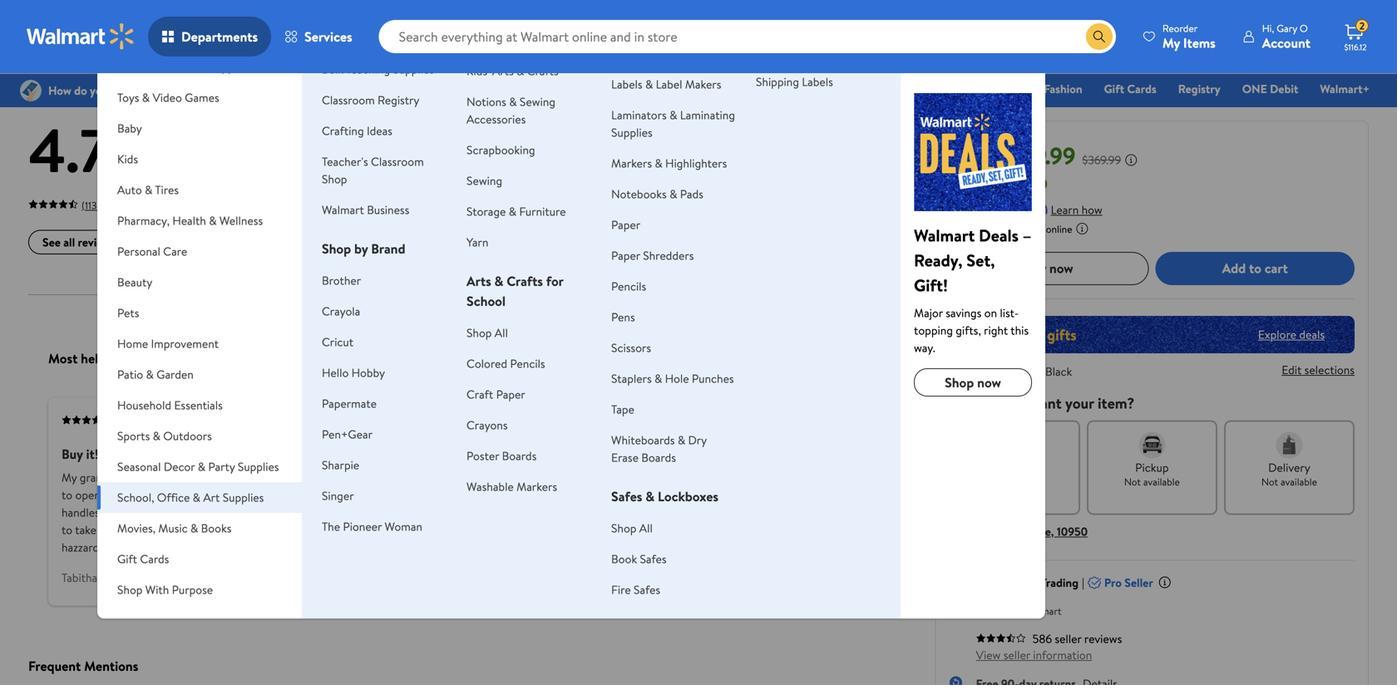 Task type: describe. For each thing, give the bounding box(es) containing it.
fire
[[611, 582, 631, 598]]

0 horizontal spatial a
[[181, 234, 187, 250]]

1 horizontal spatial so
[[690, 505, 701, 521]]

to left see
[[146, 505, 157, 521]]

of inside 4.7 out of 5
[[147, 151, 166, 179]]

that inside buy it!!!! my grandson loves it!!!! the only thing wrong with it is the handles to open the door. my grandson can't get in and out of it. they handles are hard to see and they are insane awkward place. we had to take one of the windows off so he could get in it duke's of hazzard style! lol other than that it runs great and look!!!!!
[[205, 540, 225, 556]]

supplies right the teaching
[[393, 61, 434, 77]]

2 are from the left
[[225, 505, 241, 521]]

and up be
[[633, 505, 651, 521]]

review for most helpful negative review
[[665, 350, 702, 368]]

to left be
[[627, 522, 637, 538]]

add to cart button
[[1156, 252, 1355, 285]]

hello hobby link
[[322, 365, 385, 381]]

essentials inside dropdown button
[[174, 397, 223, 413]]

it.
[[331, 487, 341, 503]]

write a review link
[[136, 230, 237, 255]]

of left the it.
[[318, 487, 328, 503]]

out inside 4.7 out of 5
[[113, 151, 143, 179]]

with inside fun truck but not well built my 2 year old absolutely loved this chevy truck! he drove every chance he had for a whole month! then the drive motor on the wheels went out and he was so disappointed.  i started researching and that seems to be a common problem with it so we decided to return.
[[756, 522, 777, 538]]

major
[[914, 305, 943, 321]]

decided
[[821, 522, 861, 538]]

deals link
[[486, 80, 529, 98]]

pen+gear link
[[322, 426, 373, 443]]

the right the then
[[748, 487, 765, 503]]

add to cart
[[1222, 259, 1288, 277]]

1 horizontal spatial arts
[[492, 63, 514, 79]]

review for most helpful positive review
[[173, 350, 211, 368]]

gift finder link
[[660, 80, 731, 98]]

to left open
[[62, 487, 72, 503]]

so inside buy it!!!! my grandson loves it!!!! the only thing wrong with it is the handles to open the door. my grandson can't get in and out of it. they handles are hard to see and they are insane awkward place. we had to take one of the windows off so he could get in it duke's of hazzard style! lol other than that it runs great and look!!!!!
[[218, 522, 229, 538]]

year
[[576, 470, 597, 486]]

progress bar for 5 stars
[[530, 127, 884, 131]]

2 stars
[[477, 176, 510, 192]]

ready,
[[914, 249, 963, 272]]

walmart+ link
[[1313, 80, 1377, 98]]

christmas shop
[[746, 81, 825, 97]]

0 horizontal spatial get
[[245, 487, 262, 503]]

seller for 586
[[1055, 631, 1082, 647]]

affirm image
[[1015, 201, 1048, 214]]

loves
[[129, 470, 155, 486]]

grocery & essentials link
[[535, 80, 654, 98]]

frequent mentions
[[28, 657, 138, 675]]

poster
[[467, 448, 499, 464]]

had inside fun truck but not well built my 2 year old absolutely loved this chevy truck! he drove every chance he had for a whole month! then the drive motor on the wheels went out and he was so disappointed.  i started researching and that seems to be a common problem with it so we decided to return.
[[602, 487, 620, 503]]

improvement
[[151, 336, 219, 352]]

and up awkward at the bottom of page
[[277, 487, 295, 503]]

1 vertical spatial he
[[654, 505, 666, 521]]

you save $180.00
[[953, 174, 1048, 193]]

he inside buy it!!!! my grandson loves it!!!! the only thing wrong with it is the handles to open the door. my grandson can't get in and out of it. they handles are hard to see and they are insane awkward place. we had to take one of the windows off so he could get in it duke's of hazzard style! lol other than that it runs great and look!!!!!
[[232, 522, 244, 538]]

gift cards button
[[97, 544, 302, 575]]

positive
[[125, 350, 170, 368]]

0 horizontal spatial in
[[265, 487, 274, 503]]

my up open
[[62, 470, 77, 486]]

how
[[1082, 202, 1103, 218]]

shipping labels link
[[756, 74, 833, 90]]

frequent
[[28, 657, 81, 675]]

1 vertical spatial grandson
[[169, 487, 216, 503]]

& inside whiteboards & dry erase boards
[[678, 432, 686, 448]]

went
[[585, 505, 610, 521]]

& inside 'dropdown button'
[[203, 59, 211, 75]]

gift cards for the gift cards dropdown button
[[117, 551, 169, 567]]

wellness
[[219, 213, 263, 229]]

topping
[[914, 322, 953, 339]]

supplies right party
[[238, 459, 279, 475]]

it down awkward at the bottom of page
[[309, 522, 316, 538]]

2 3+ from the left
[[479, 10, 490, 24]]

0 vertical spatial classroom
[[322, 92, 375, 108]]

and right see
[[180, 505, 198, 521]]

shredders
[[643, 247, 694, 264]]

most helpful negative review
[[535, 350, 702, 368]]

my up see
[[151, 487, 167, 503]]

1 horizontal spatial pencils
[[611, 278, 646, 294]]

0 horizontal spatial boards
[[502, 448, 537, 464]]

shop left be
[[611, 520, 637, 537]]

the right open
[[103, 487, 120, 503]]

helpful for negative
[[568, 350, 608, 368]]

storage & furniture link
[[467, 203, 566, 220]]

walmart+
[[1320, 81, 1370, 97]]

on inside walmart deals – ready, set, gift! major savings on list- topping gifts, right this way.
[[985, 305, 997, 321]]

gift finder
[[668, 81, 724, 97]]

to inside "button"
[[1249, 259, 1262, 277]]

0 horizontal spatial 5
[[171, 108, 204, 192]]

arts inside arts & crafts for school
[[467, 272, 491, 290]]

1 horizontal spatial essentials
[[597, 81, 646, 97]]

0 horizontal spatial handles
[[62, 505, 100, 521]]

2 day from the left
[[492, 10, 507, 24]]

0 horizontal spatial markers
[[517, 479, 557, 495]]

out inside buy it!!!! my grandson loves it!!!! the only thing wrong with it is the handles to open the door. my grandson can't get in and out of it. they handles are hard to see and they are insane awkward place. we had to take one of the windows off so he could get in it duke's of hazzard style! lol other than that it runs great and look!!!!!
[[298, 487, 315, 503]]

teaching
[[346, 61, 390, 77]]

0 vertical spatial safes
[[611, 487, 642, 506]]

hole
[[665, 371, 689, 387]]

purpose
[[172, 582, 213, 598]]

windows
[[154, 522, 197, 538]]

1 horizontal spatial the
[[322, 519, 340, 535]]

can't
[[219, 487, 243, 503]]

of down we
[[352, 522, 363, 538]]

home improvement
[[117, 336, 219, 352]]

& inside the notions & sewing accessories
[[509, 94, 517, 110]]

crafts inside arts & crafts for school
[[507, 272, 543, 290]]

and up return.
[[548, 522, 567, 538]]

gift for "gift cards" link
[[1104, 81, 1125, 97]]

to left take on the bottom of page
[[62, 522, 72, 538]]

add
[[1222, 259, 1246, 277]]

brother
[[322, 272, 361, 289]]

ratings
[[206, 62, 267, 89]]

place.
[[325, 505, 354, 521]]

by for shop
[[354, 240, 368, 258]]

open
[[75, 487, 101, 503]]

this inside fun truck but not well built my 2 year old absolutely loved this chevy truck! he drove every chance he had for a whole month! then the drive motor on the wheels went out and he was so disappointed.  i started researching and that seems to be a common problem with it so we decided to return.
[[702, 470, 720, 486]]

write a review
[[151, 234, 223, 250]]

& inside laminators & laminating supplies
[[670, 107, 677, 123]]

my inside reorder my items
[[1163, 34, 1180, 52]]

search icon image
[[1093, 30, 1106, 43]]

edit selections button
[[1282, 362, 1355, 378]]

home link
[[984, 80, 1030, 98]]

shop up colored
[[467, 325, 492, 341]]

1 horizontal spatial get
[[277, 522, 294, 538]]

(1136 reviews) link
[[28, 195, 140, 213]]

insane
[[244, 505, 276, 521]]

hello
[[322, 365, 349, 381]]

Search search field
[[379, 20, 1116, 53]]

intent image for pickup image
[[1139, 432, 1166, 459]]

0 vertical spatial crafts
[[527, 63, 559, 79]]

$18/mo
[[950, 202, 987, 218]]

they
[[343, 487, 367, 503]]

yarn link
[[467, 234, 489, 250]]

stars for 4 stars
[[487, 139, 511, 155]]

2 for 2 stars
[[477, 176, 483, 192]]

staplers & hole punches
[[611, 371, 734, 387]]

1 vertical spatial pencils
[[510, 356, 545, 372]]

christmas shop link
[[738, 80, 833, 98]]

you
[[953, 175, 971, 192]]

shop all link for arts & crafts for school
[[467, 325, 508, 341]]

& inside dropdown button
[[190, 520, 198, 537]]

cards for the gift cards dropdown button
[[140, 551, 169, 567]]

want
[[1030, 393, 1062, 414]]

walmart deals – ready, set, gift! major savings on list- topping gifts, right this way.
[[914, 224, 1032, 356]]

laminators
[[611, 107, 667, 123]]

$369.99
[[1083, 152, 1121, 168]]

colored
[[467, 356, 507, 372]]

fun truck but not well built my 2 year old absolutely loved this chevy truck! he drove every chance he had for a whole month! then the drive motor on the wheels went out and he was so disappointed.  i started researching and that seems to be a common problem with it so we decided to return.
[[548, 445, 877, 556]]

black
[[1046, 363, 1072, 380]]

deals inside deals link
[[493, 81, 521, 97]]

it left runs
[[228, 540, 235, 556]]

pickup
[[1136, 459, 1169, 476]]

could
[[247, 522, 274, 538]]

shop all link for safes & lockboxes
[[611, 520, 653, 537]]

2 product group from the left
[[697, 0, 896, 33]]

2 vertical spatial a
[[656, 522, 661, 538]]

of right one
[[121, 522, 132, 538]]

customer
[[28, 62, 113, 89]]

0 vertical spatial reviews
[[118, 62, 183, 89]]

5 stars
[[477, 121, 510, 137]]

and right great
[[292, 540, 310, 556]]

helpful for positive
[[81, 350, 122, 368]]

safes for book safes
[[640, 551, 667, 567]]

chevy
[[723, 470, 755, 486]]

reviews for see all reviews
[[78, 234, 116, 250]]

truck
[[573, 445, 604, 464]]

health
[[172, 213, 206, 229]]

book
[[611, 551, 637, 567]]

delivery
[[1269, 459, 1311, 476]]

drive
[[767, 487, 793, 503]]

cards for "gift cards" link
[[1127, 81, 1157, 97]]

sports
[[117, 428, 150, 444]]

disappointed.
[[704, 505, 771, 521]]

0 vertical spatial markers
[[611, 155, 652, 171]]

3 progress bar from the top
[[530, 164, 884, 167]]

intent image for delivery image
[[1276, 432, 1303, 459]]

pens
[[611, 309, 635, 325]]

classroom registry
[[322, 92, 420, 108]]

0 horizontal spatial 21
[[892, 176, 902, 192]]

1 are from the left
[[102, 505, 118, 521]]

ideas
[[367, 123, 393, 139]]

see all reviews link
[[28, 230, 130, 255]]

hello hobby
[[322, 365, 385, 381]]

1 horizontal spatial 5
[[477, 121, 483, 137]]

2 vertical spatial walmart
[[1026, 604, 1062, 618]]

0 horizontal spatial labels
[[611, 76, 643, 92]]

home,
[[117, 59, 151, 75]]

washable
[[467, 479, 514, 495]]

books
[[201, 520, 232, 537]]

my inside fun truck but not well built my 2 year old absolutely loved this chevy truck! he drove every chance he had for a whole month! then the drive motor on the wheels went out and he was so disappointed.  i started researching and that seems to be a common problem with it so we decided to return.
[[548, 470, 564, 486]]

1 horizontal spatial it!!!!
[[157, 470, 178, 486]]

toy shop
[[925, 81, 970, 97]]

1 horizontal spatial handles
[[352, 470, 390, 486]]

seems
[[593, 522, 624, 538]]

seller for view
[[1004, 647, 1031, 663]]

item?
[[1098, 393, 1135, 414]]

supplies inside laminators & laminating supplies
[[611, 124, 653, 141]]

actual
[[950, 363, 982, 380]]

arts & crafts for school
[[467, 272, 564, 310]]

gifts,
[[956, 322, 981, 339]]

2 for 2
[[1360, 19, 1365, 33]]

3
[[477, 157, 483, 174]]

3.4249 stars out of 5, based on 586 seller reviews element
[[976, 633, 1026, 643]]

progress bar for 4 stars
[[530, 146, 884, 149]]



Task type: locate. For each thing, give the bounding box(es) containing it.
pen+gear
[[322, 426, 373, 443]]

2 progress bar from the top
[[530, 146, 884, 149]]

product group
[[32, 0, 230, 33], [697, 0, 896, 33]]

1 helpful from the left
[[81, 350, 122, 368]]

& inside arts & crafts for school
[[495, 272, 504, 290]]

crafts down storage & furniture link
[[507, 272, 543, 290]]

seller down 3.4249 stars out of 5, based on 586 seller reviews element
[[1004, 647, 1031, 663]]

1 horizontal spatial by
[[1013, 604, 1023, 618]]

3+ day shipping up services at top
[[257, 10, 323, 24]]

than
[[180, 540, 202, 556]]

labels up 'laminators'
[[611, 76, 643, 92]]

gary
[[1277, 21, 1298, 35]]

1 vertical spatial paper
[[611, 247, 640, 264]]

registry up 'ideas'
[[378, 92, 420, 108]]

stars for 2 stars
[[486, 176, 510, 192]]

essentials down patio & garden "dropdown button"
[[174, 397, 223, 413]]

walmart up ready,
[[914, 224, 975, 247]]

deals down kids' arts & crafts
[[493, 81, 521, 97]]

shop left with on the left bottom
[[117, 582, 143, 598]]

2 left "year"
[[567, 470, 573, 486]]

paper for paper link
[[611, 217, 641, 233]]

1
[[477, 194, 481, 210]]

1 horizontal spatial registry
[[1178, 81, 1221, 97]]

0 horizontal spatial that
[[205, 540, 225, 556]]

1 vertical spatial in
[[297, 522, 306, 538]]

cards inside dropdown button
[[140, 551, 169, 567]]

furniture inside 'dropdown button'
[[154, 59, 200, 75]]

walmart business
[[322, 202, 410, 218]]

safes right fire
[[634, 582, 660, 598]]

shop
[[800, 81, 825, 97], [945, 81, 970, 97], [322, 171, 347, 187], [322, 240, 351, 258], [467, 325, 492, 341], [945, 373, 974, 392], [611, 520, 637, 537], [117, 582, 143, 598]]

by for fulfilled
[[1013, 604, 1023, 618]]

classroom inside teacher's classroom shop
[[371, 153, 424, 170]]

1 vertical spatial had
[[375, 505, 393, 521]]

0 vertical spatial walmart
[[322, 202, 364, 218]]

that down wheels
[[569, 522, 590, 538]]

available inside delivery not available
[[1281, 475, 1318, 489]]

it left is
[[313, 470, 320, 486]]

1 horizontal spatial home
[[992, 81, 1022, 97]]

1 horizontal spatial that
[[569, 522, 590, 538]]

sewing up 1 star at left top
[[467, 173, 502, 189]]

safes for fire safes
[[634, 582, 660, 598]]

1 horizontal spatial helpful
[[568, 350, 608, 368]]

home for home improvement
[[117, 336, 148, 352]]

0 horizontal spatial with
[[289, 470, 310, 486]]

it!!!! up open
[[86, 445, 110, 464]]

most for most helpful negative review
[[535, 350, 565, 368]]

stars up '4 stars'
[[486, 121, 510, 137]]

out inside fun truck but not well built my 2 year old absolutely loved this chevy truck! he drove every chance he had for a whole month! then the drive motor on the wheels went out and he was so disappointed.  i started researching and that seems to be a common problem with it so we decided to return.
[[613, 505, 630, 521]]

seller
[[1055, 631, 1082, 647], [1004, 647, 1031, 663]]

2 horizontal spatial reviews
[[1085, 631, 1122, 647]]

personal
[[117, 243, 160, 260]]

gift for the gift cards dropdown button
[[117, 551, 137, 567]]

1 horizontal spatial he
[[587, 487, 599, 503]]

shop all link up book safes link
[[611, 520, 653, 537]]

0 vertical spatial he
[[587, 487, 599, 503]]

appliances
[[214, 59, 268, 75]]

1 vertical spatial safes
[[640, 551, 667, 567]]

helpful left scissors link
[[568, 350, 608, 368]]

1 vertical spatial progress bar
[[530, 146, 884, 149]]

are up one
[[102, 505, 118, 521]]

0 vertical spatial essentials
[[597, 81, 646, 97]]

1 vertical spatial sewing
[[467, 173, 502, 189]]

it inside fun truck but not well built my 2 year old absolutely loved this chevy truck! he drove every chance he had for a whole month! then the drive motor on the wheels went out and he was so disappointed.  i started researching and that seems to be a common problem with it so we decided to return.
[[780, 522, 787, 538]]

buy down –
[[1025, 259, 1046, 277]]

the inside buy it!!!! my grandson loves it!!!! the only thing wrong with it is the handles to open the door. my grandson can't get in and out of it. they handles are hard to see and they are insane awkward place. we had to take one of the windows off so he could get in it duke's of hazzard style! lol other than that it runs great and look!!!!!
[[180, 470, 199, 486]]

2 vertical spatial paper
[[496, 386, 525, 403]]

view
[[976, 647, 1001, 663]]

toys & video games
[[117, 89, 219, 106]]

1 vertical spatial all
[[639, 520, 653, 537]]

1 vertical spatial cards
[[140, 551, 169, 567]]

washable markers
[[467, 479, 557, 495]]

shop all up colored
[[467, 325, 508, 341]]

2 helpful from the left
[[568, 350, 608, 368]]

not for pickup
[[1124, 475, 1141, 489]]

shop right toy
[[945, 81, 970, 97]]

all for arts
[[495, 325, 508, 341]]

2 inside fun truck but not well built my 2 year old absolutely loved this chevy truck! he drove every chance he had for a whole month! then the drive motor on the wheels went out and he was so disappointed.  i started researching and that seems to be a common problem with it so we decided to return.
[[567, 470, 573, 486]]

crafting ideas link
[[322, 123, 393, 139]]

available for pickup
[[1144, 475, 1180, 489]]

he up went
[[587, 487, 599, 503]]

labels
[[802, 74, 833, 90], [611, 76, 643, 92]]

registry down items
[[1178, 81, 1221, 97]]

2 vertical spatial 2
[[567, 470, 573, 486]]

get up great
[[277, 522, 294, 538]]

now
[[950, 139, 996, 172]]

list-
[[1000, 305, 1019, 321]]

with left is
[[289, 470, 310, 486]]

shop up brother link
[[322, 240, 351, 258]]

kids button
[[97, 144, 302, 175]]

walmart up shop by brand
[[322, 202, 364, 218]]

progress bar
[[530, 127, 884, 131], [530, 146, 884, 149], [530, 164, 884, 167]]

for inside arts & crafts for school
[[546, 272, 564, 290]]

Walmart Site-Wide search field
[[379, 20, 1116, 53]]

0 vertical spatial handles
[[352, 470, 390, 486]]

music
[[158, 520, 188, 537]]

1 available from the left
[[1144, 475, 1180, 489]]

only
[[201, 470, 223, 486]]

1 vertical spatial markers
[[517, 479, 557, 495]]

1 horizontal spatial had
[[602, 487, 620, 503]]

to left cart
[[1249, 259, 1262, 277]]

he down whole
[[654, 505, 666, 521]]

most for most helpful positive review
[[48, 350, 78, 368]]

0 vertical spatial progress bar
[[530, 127, 884, 131]]

0 horizontal spatial by
[[354, 240, 368, 258]]

to
[[1249, 259, 1262, 277], [62, 487, 72, 503], [146, 505, 157, 521], [62, 522, 72, 538], [627, 522, 637, 538], [864, 522, 875, 538]]

not inside pickup not available
[[1124, 475, 1141, 489]]

3+ up kids'
[[479, 10, 490, 24]]

out up auto
[[113, 151, 143, 179]]

0 horizontal spatial on
[[829, 487, 842, 503]]

colored pencils link
[[467, 356, 545, 372]]

0 vertical spatial the
[[180, 470, 199, 486]]

1 horizontal spatial a
[[641, 487, 646, 503]]

gift inside dropdown button
[[117, 551, 137, 567]]

this inside walmart deals – ready, set, gift! major savings on list- topping gifts, right this way.
[[1011, 322, 1029, 339]]

paper for paper shredders
[[611, 247, 640, 264]]

laminators & laminating supplies link
[[611, 107, 735, 141]]

monroe, 10950 button
[[1012, 523, 1088, 540]]

walmart inside walmart deals – ready, set, gift! major savings on list- topping gifts, right this way.
[[914, 224, 975, 247]]

stars right the 3
[[486, 157, 510, 174]]

1 horizontal spatial in
[[297, 522, 306, 538]]

buy inside button
[[1025, 259, 1046, 277]]

essentials up 'laminators'
[[597, 81, 646, 97]]

product group up home,
[[32, 0, 230, 33]]

grandson up the they
[[169, 487, 216, 503]]

shop inside teacher's classroom shop
[[322, 171, 347, 187]]

1 horizontal spatial for
[[623, 487, 638, 503]]

1 day from the left
[[270, 10, 285, 24]]

gift cards inside dropdown button
[[117, 551, 169, 567]]

that inside fun truck but not well built my 2 year old absolutely loved this chevy truck! he drove every chance he had for a whole month! then the drive motor on the wheels went out and he was so disappointed.  i started researching and that seems to be a common problem with it so we decided to return.
[[569, 522, 590, 538]]

not for delivery
[[1262, 475, 1279, 489]]

0 horizontal spatial product group
[[32, 0, 230, 33]]

supplies down thing
[[223, 490, 264, 506]]

handles
[[352, 470, 390, 486], [62, 505, 100, 521]]

gift for the gift finder link
[[668, 81, 688, 97]]

2 available from the left
[[1281, 475, 1318, 489]]

1 horizontal spatial not
[[1262, 475, 1279, 489]]

the right is
[[333, 470, 350, 486]]

1 product group from the left
[[32, 0, 230, 33]]

not
[[630, 445, 650, 464]]

notebooks
[[611, 186, 667, 202]]

2 horizontal spatial gift
[[1104, 81, 1125, 97]]

storage
[[467, 203, 506, 220]]

2 horizontal spatial so
[[790, 522, 801, 538]]

2 most from the left
[[535, 350, 565, 368]]

now for buy now
[[1050, 259, 1074, 277]]

most helpful positive review
[[48, 350, 211, 368]]

2 horizontal spatial walmart
[[1026, 604, 1062, 618]]

available inside pickup not available
[[1144, 475, 1180, 489]]

finder
[[691, 81, 724, 97]]

sharpie link
[[322, 457, 359, 473]]

shop right shipping
[[800, 81, 825, 97]]

2 horizontal spatial out
[[613, 505, 630, 521]]

shipping labels
[[756, 74, 833, 90]]

out up awkward at the bottom of page
[[298, 487, 315, 503]]

0 horizontal spatial registry
[[378, 92, 420, 108]]

handles up take on the bottom of page
[[62, 505, 100, 521]]

supplies
[[393, 61, 434, 77], [611, 124, 653, 141], [238, 459, 279, 475], [223, 490, 264, 506]]

product group up shipping labels
[[697, 0, 896, 33]]

out up seems
[[613, 505, 630, 521]]

1 horizontal spatial furniture
[[519, 203, 566, 220]]

0 vertical spatial grandson
[[80, 470, 126, 486]]

edit selections
[[1282, 362, 1355, 378]]

1 vertical spatial essentials
[[174, 397, 223, 413]]

stars down the 3 stars
[[486, 176, 510, 192]]

a right be
[[656, 522, 661, 538]]

21 inside button
[[1037, 475, 1046, 489]]

1 vertical spatial that
[[205, 540, 225, 556]]

1 vertical spatial now
[[977, 373, 1001, 392]]

now for shop now
[[977, 373, 1001, 392]]

labels right shipping
[[802, 74, 833, 90]]

classroom
[[322, 92, 375, 108], [371, 153, 424, 170]]

buy for buy it!!!! my grandson loves it!!!! the only thing wrong with it is the handles to open the door. my grandson can't get in and out of it. they handles are hard to see and they are insane awkward place. we had to take one of the windows off so he could get in it duke's of hazzard style! lol other than that it runs great and look!!!!!
[[62, 445, 83, 464]]

walmart up 586
[[1026, 604, 1062, 618]]

0 horizontal spatial the
[[180, 470, 199, 486]]

1 progress bar from the top
[[530, 127, 884, 131]]

1 3+ from the left
[[257, 10, 268, 24]]

3+ day shipping
[[257, 10, 323, 24], [479, 10, 545, 24]]

beauty button
[[97, 267, 302, 298]]

3+ up departments
[[257, 10, 268, 24]]

walmart for business
[[322, 202, 364, 218]]

problem
[[711, 522, 753, 538]]

electronics link
[[839, 80, 911, 98]]

1 vertical spatial buy
[[62, 445, 83, 464]]

1 horizontal spatial labels
[[802, 74, 833, 90]]

crayons
[[467, 417, 508, 433]]

paper shredders link
[[611, 247, 694, 264]]

lol
[[132, 540, 147, 556]]

cards up with on the left bottom
[[140, 551, 169, 567]]

2 horizontal spatial with
[[990, 202, 1011, 218]]

markers up notebooks
[[611, 155, 652, 171]]

the up lol
[[134, 522, 151, 538]]

all for safes
[[639, 520, 653, 537]]

patio & garden button
[[97, 359, 302, 390]]

most left patio
[[48, 350, 78, 368]]

walmart image
[[27, 23, 135, 50]]

shop by brand
[[322, 240, 406, 258]]

0 horizontal spatial helpful
[[81, 350, 122, 368]]

paper right craft on the left
[[496, 386, 525, 403]]

progress bar up pads at the top of page
[[530, 164, 884, 167]]

0 vertical spatial it!!!!
[[86, 445, 110, 464]]

1 horizontal spatial gift cards
[[1104, 81, 1157, 97]]

1 vertical spatial shop all link
[[611, 520, 653, 537]]

1 horizontal spatial most
[[535, 350, 565, 368]]

markers & highlighters link
[[611, 155, 727, 171]]

not inside delivery not available
[[1262, 475, 1279, 489]]

seasonal decor & party supplies button
[[97, 452, 302, 482]]

1 most from the left
[[48, 350, 78, 368]]

boards down 'whiteboards'
[[642, 450, 676, 466]]

stars for 5 stars
[[486, 121, 510, 137]]

school, office & art supplies image
[[914, 93, 1032, 211]]

0 vertical spatial in
[[265, 487, 274, 503]]

items
[[1184, 34, 1216, 52]]

home, furniture & appliances button
[[97, 52, 302, 82]]

available for delivery
[[1281, 475, 1318, 489]]

boards inside whiteboards & dry erase boards
[[642, 450, 676, 466]]

1 horizontal spatial out
[[298, 487, 315, 503]]

2 vertical spatial with
[[756, 522, 777, 538]]

they
[[200, 505, 223, 521]]

tires
[[155, 182, 179, 198]]

deals inside walmart deals – ready, set, gift! major savings on list- topping gifts, right this way.
[[979, 224, 1019, 247]]

on up the researching
[[829, 487, 842, 503]]

sewing down kids' arts & crafts
[[520, 94, 556, 110]]

0 horizontal spatial day
[[270, 10, 285, 24]]

1 vertical spatial deals
[[979, 224, 1019, 247]]

available down intent image for delivery
[[1281, 475, 1318, 489]]

in down awkward at the bottom of page
[[297, 522, 306, 538]]

1 vertical spatial for
[[623, 487, 638, 503]]

baby
[[117, 120, 142, 136]]

shop all
[[467, 325, 508, 341], [611, 520, 653, 537]]

of up the auto & tires
[[147, 151, 166, 179]]

0 vertical spatial 2
[[1360, 19, 1365, 33]]

0 vertical spatial now
[[1050, 259, 1074, 277]]

2 not from the left
[[1262, 475, 1279, 489]]

had right we
[[375, 505, 393, 521]]

makers
[[685, 76, 722, 92]]

do
[[983, 393, 1000, 414]]

gift cards for "gift cards" link
[[1104, 81, 1157, 97]]

0 horizontal spatial grandson
[[80, 470, 126, 486]]

0 vertical spatial cards
[[1127, 81, 1157, 97]]

pencils up "pens"
[[611, 278, 646, 294]]

brand
[[371, 240, 406, 258]]

had down old
[[602, 487, 620, 503]]

21 up 47
[[892, 176, 902, 192]]

helpful left positive
[[81, 350, 122, 368]]

personal care
[[117, 243, 187, 260]]

with inside buy it!!!! my grandson loves it!!!! the only thing wrong with it is the handles to open the door. my grandson can't get in and out of it. they handles are hard to see and they are insane awkward place. we had to take one of the windows off so he could get in it duke's of hazzard style! lol other than that it runs great and look!!!!!
[[289, 470, 310, 486]]

to down the researching
[[864, 522, 875, 538]]

buy inside buy it!!!! my grandson loves it!!!! the only thing wrong with it is the handles to open the door. my grandson can't get in and out of it. they handles are hard to see and they are insane awkward place. we had to take one of the windows off so he could get in it duke's of hazzard style! lol other than that it runs great and look!!!!!
[[62, 445, 83, 464]]

pencils
[[611, 278, 646, 294], [510, 356, 545, 372]]

gift cards
[[1104, 81, 1157, 97], [117, 551, 169, 567]]

0 horizontal spatial shipping
[[288, 10, 323, 24]]

paper down notebooks
[[611, 217, 641, 233]]

1 horizontal spatial are
[[225, 505, 241, 521]]

tape
[[611, 401, 635, 418]]

$116.12
[[1345, 42, 1367, 53]]

0 vertical spatial a
[[181, 234, 187, 250]]

available down intent image for pickup
[[1144, 475, 1180, 489]]

common
[[664, 522, 708, 538]]

arts up deals link
[[492, 63, 514, 79]]

2 vertical spatial safes
[[634, 582, 660, 598]]

how
[[950, 393, 979, 414]]

crayons link
[[467, 417, 508, 433]]

0 horizontal spatial gift
[[117, 551, 137, 567]]

the down every
[[845, 487, 862, 503]]

1 not from the left
[[1124, 475, 1141, 489]]

shop inside dropdown button
[[117, 582, 143, 598]]

we
[[356, 505, 373, 521]]

this down list-
[[1011, 322, 1029, 339]]

for inside fun truck but not well built my 2 year old absolutely loved this chevy truck! he drove every chance he had for a whole month! then the drive motor on the wheels went out and he was so disappointed.  i started researching and that seems to be a common problem with it so we decided to return.
[[623, 487, 638, 503]]

learn more about strikethrough prices image
[[1125, 153, 1138, 167]]

1 vertical spatial crafts
[[507, 272, 543, 290]]

all up colored pencils
[[495, 325, 508, 341]]

1 horizontal spatial seller
[[1055, 631, 1082, 647]]

1 horizontal spatial shop all link
[[611, 520, 653, 537]]

now inside button
[[1050, 259, 1074, 277]]

1 vertical spatial with
[[289, 470, 310, 486]]

2 shipping from the left
[[510, 10, 545, 24]]

1 horizontal spatial walmart
[[914, 224, 975, 247]]

1 horizontal spatial reviews
[[118, 62, 183, 89]]

2 up $116.12
[[1360, 19, 1365, 33]]

0 horizontal spatial arts
[[467, 272, 491, 290]]

shop up how
[[945, 373, 974, 392]]

$189.99
[[1002, 139, 1076, 172]]

are
[[102, 505, 118, 521], [225, 505, 241, 521]]

dry
[[688, 432, 707, 448]]

1 horizontal spatial all
[[639, 520, 653, 537]]

walmart for deals
[[914, 224, 975, 247]]

personal care button
[[97, 236, 302, 267]]

pharmacy,
[[117, 213, 170, 229]]

shop all for safes & lockboxes
[[611, 520, 653, 537]]

2
[[1360, 19, 1365, 33], [477, 176, 483, 192], [567, 470, 573, 486]]

see
[[42, 234, 61, 250]]

for left the pencils link on the top left
[[546, 272, 564, 290]]

legal information image
[[1076, 222, 1089, 235]]

21 right dec
[[1037, 475, 1046, 489]]

with up price when purchased online at the top
[[990, 202, 1011, 218]]

seasonal
[[117, 459, 161, 475]]

on inside fun truck but not well built my 2 year old absolutely loved this chevy truck! he drove every chance he had for a whole month! then the drive motor on the wheels went out and he was so disappointed.  i started researching and that seems to be a common problem with it so we decided to return.
[[829, 487, 842, 503]]

departments button
[[148, 17, 271, 57]]

0 horizontal spatial reviews
[[78, 234, 116, 250]]

0 horizontal spatial 3+ day shipping
[[257, 10, 323, 24]]

0 horizontal spatial out
[[113, 151, 143, 179]]

0 horizontal spatial he
[[232, 522, 244, 538]]

gift!
[[914, 274, 948, 297]]

now
[[1050, 259, 1074, 277], [977, 373, 1001, 392]]

most right colored
[[535, 350, 565, 368]]

are down can't
[[225, 505, 241, 521]]

now up do
[[977, 373, 1001, 392]]

notebooks & pads
[[611, 186, 704, 202]]

0 horizontal spatial not
[[1124, 475, 1141, 489]]

reviews for 586 seller reviews
[[1085, 631, 1122, 647]]

it down 'started'
[[780, 522, 787, 538]]

1 shipping from the left
[[288, 10, 323, 24]]

stars for 3 stars
[[486, 157, 510, 174]]

1 horizontal spatial 3+ day shipping
[[479, 10, 545, 24]]

whiteboards & dry erase boards link
[[611, 432, 707, 466]]

all
[[495, 325, 508, 341], [639, 520, 653, 537]]

movies,
[[117, 520, 156, 537]]

customer reviews & ratings
[[28, 62, 267, 89]]

vs
[[462, 397, 482, 420]]

not down intent image for pickup
[[1124, 475, 1141, 489]]

crayola
[[322, 303, 360, 319]]

0 vertical spatial on
[[985, 305, 997, 321]]

0 vertical spatial pencils
[[611, 278, 646, 294]]

hi, gary o account
[[1262, 21, 1311, 52]]

cricut link
[[322, 334, 354, 350]]

home for home
[[992, 81, 1022, 97]]

1 3+ day shipping from the left
[[257, 10, 323, 24]]

0 horizontal spatial had
[[375, 505, 393, 521]]

0 horizontal spatial 2
[[477, 176, 483, 192]]

on up the right
[[985, 305, 997, 321]]

1 vertical spatial home
[[117, 336, 148, 352]]

grandson up open
[[80, 470, 126, 486]]

0 vertical spatial for
[[546, 272, 564, 290]]

paper down paper link
[[611, 247, 640, 264]]

shop all link up colored
[[467, 325, 508, 341]]

video
[[153, 89, 182, 106]]

furniture right star
[[519, 203, 566, 220]]

by
[[354, 240, 368, 258], [1013, 604, 1023, 618]]

2 3+ day shipping from the left
[[479, 10, 545, 24]]

now $189.99
[[950, 139, 1076, 172]]

crafts up grocery
[[527, 63, 559, 79]]

had
[[602, 487, 620, 503], [375, 505, 393, 521]]

1 horizontal spatial now
[[1050, 259, 1074, 277]]

yarn
[[467, 234, 489, 250]]

furniture up toys & video games on the left top of the page
[[154, 59, 200, 75]]

0 horizontal spatial deals
[[493, 81, 521, 97]]

5
[[171, 108, 204, 192], [477, 121, 483, 137]]

up to sixty percent off deals. shop now. image
[[950, 316, 1355, 353]]

had inside buy it!!!! my grandson loves it!!!! the only thing wrong with it is the handles to open the door. my grandson can't get in and out of it. they handles are hard to see and they are insane awkward place. we had to take one of the windows off so he could get in it duke's of hazzard style! lol other than that it runs great and look!!!!!
[[375, 505, 393, 521]]

shop all for arts & crafts for school
[[467, 325, 508, 341]]

buy for buy now
[[1025, 259, 1046, 277]]

sewing inside the notions & sewing accessories
[[520, 94, 556, 110]]

markers up wheels
[[517, 479, 557, 495]]

home inside dropdown button
[[117, 336, 148, 352]]

:
[[1013, 363, 1016, 380]]



Task type: vqa. For each thing, say whether or not it's contained in the screenshot.
Save button
no



